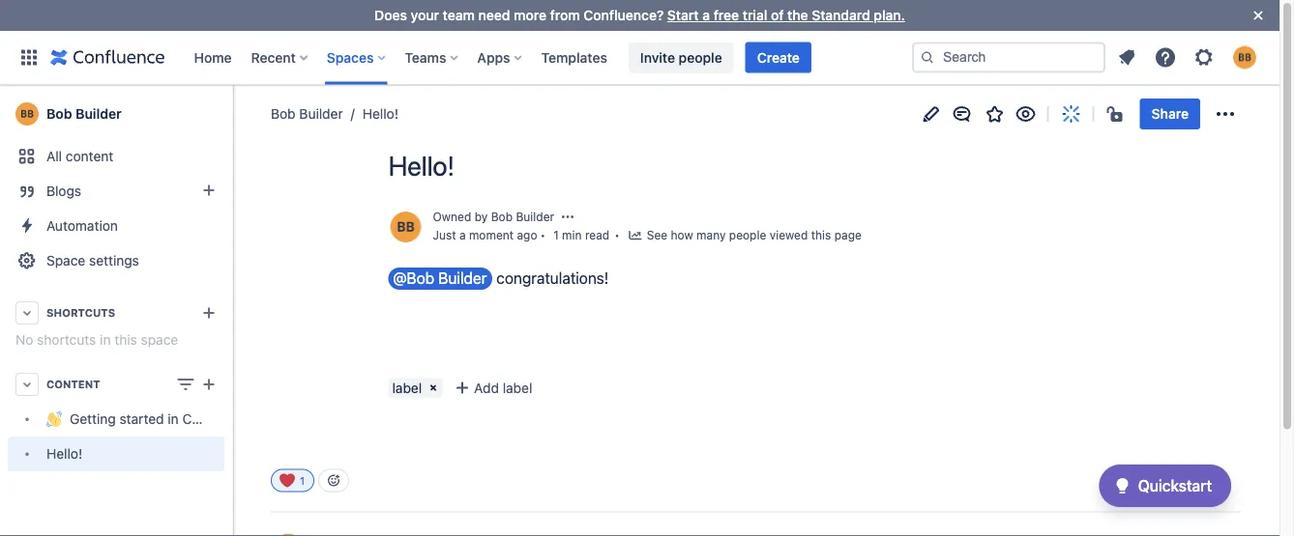 Task type: describe. For each thing, give the bounding box(es) containing it.
add
[[474, 380, 499, 396]]

teams
[[405, 49, 446, 65]]

banner containing home
[[0, 30, 1280, 85]]

templates
[[541, 49, 607, 65]]

0 horizontal spatial hello! link
[[8, 437, 224, 472]]

owned
[[433, 210, 471, 224]]

just a moment ago
[[433, 229, 537, 242]]

Search field
[[912, 42, 1106, 73]]

notification icon image
[[1115, 46, 1138, 69]]

no
[[15, 332, 33, 348]]

2 horizontal spatial bob builder link
[[491, 210, 554, 224]]

1 vertical spatial a
[[459, 229, 466, 242]]

2 bob builder from the left
[[271, 106, 343, 122]]

more
[[514, 7, 546, 23]]

bob builder link for 'collapse sidebar' icon
[[8, 95, 224, 133]]

settings
[[89, 253, 139, 269]]

1 label from the left
[[392, 380, 422, 396]]

shortcuts button
[[8, 296, 224, 331]]

@bob
[[393, 269, 434, 287]]

bob builder link for more actions icon
[[271, 104, 343, 124]]

your
[[411, 7, 439, 23]]

confluence?
[[584, 7, 664, 23]]

create
[[757, 49, 800, 65]]

how
[[671, 229, 693, 242]]

spaces
[[327, 49, 374, 65]]

apps
[[477, 49, 510, 65]]

automation link
[[8, 209, 224, 244]]

min
[[562, 229, 582, 242]]

teams button
[[399, 42, 466, 73]]

2 horizontal spatial bob
[[491, 210, 513, 224]]

check image
[[1111, 475, 1134, 498]]

started
[[119, 412, 164, 427]]

@bob builder congratulations!
[[393, 269, 613, 287]]

bob builder inside space element
[[46, 106, 122, 122]]

collapse sidebar image
[[211, 95, 253, 133]]

the
[[787, 7, 808, 23]]

builder inside space element
[[76, 106, 122, 122]]

plan.
[[874, 7, 905, 23]]

recent button
[[245, 42, 315, 73]]

team
[[443, 7, 475, 23]]

2 label from the left
[[503, 380, 532, 396]]

hello! inside tree
[[46, 446, 82, 462]]

share button
[[1140, 99, 1200, 130]]

search image
[[920, 50, 935, 65]]

blogs
[[46, 183, 81, 199]]

just
[[433, 229, 456, 242]]

see
[[647, 229, 668, 242]]

label link
[[388, 379, 424, 398]]

by
[[475, 210, 488, 224]]

1 vertical spatial hello!
[[388, 150, 454, 182]]

no restrictions image
[[1105, 103, 1128, 126]]

spaces button
[[321, 42, 393, 73]]

moment
[[469, 229, 514, 242]]

owned by bob builder
[[433, 210, 554, 224]]

all content link
[[8, 139, 224, 174]]

appswitcher icon image
[[17, 46, 41, 69]]

see how many people viewed this page
[[647, 229, 862, 242]]

in for started
[[168, 412, 179, 427]]

invite people
[[640, 49, 722, 65]]

change view image
[[174, 373, 197, 397]]

this inside see how many people viewed this page button
[[811, 229, 831, 242]]

no shortcuts in this space
[[15, 332, 178, 348]]

ago
[[517, 229, 537, 242]]

invite
[[640, 49, 675, 65]]

does your team need more from confluence? start a free trial of the standard plan.
[[374, 7, 905, 23]]

edit this page image
[[920, 103, 943, 126]]

tree inside space element
[[8, 402, 254, 472]]

viewed
[[770, 229, 808, 242]]

1 button
[[271, 470, 314, 493]]

trial
[[743, 7, 767, 23]]

see how many people viewed this page button
[[628, 227, 862, 246]]

space settings
[[46, 253, 139, 269]]

1 horizontal spatial hello! link
[[343, 104, 398, 124]]

getting
[[70, 412, 116, 427]]

builder down "spaces"
[[299, 106, 343, 122]]

automation
[[46, 218, 118, 234]]

need
[[478, 7, 510, 23]]

create link
[[745, 42, 811, 73]]



Task type: locate. For each thing, give the bounding box(es) containing it.
1 horizontal spatial bob builder link
[[271, 104, 343, 124]]

clear image
[[426, 381, 441, 396]]

1 for 1
[[299, 475, 306, 487]]

page
[[834, 229, 862, 242]]

1 horizontal spatial people
[[729, 229, 766, 242]]

many
[[697, 229, 726, 242]]

hello! up owned on the top left of the page
[[388, 150, 454, 182]]

space
[[141, 332, 178, 348]]

banner
[[0, 30, 1280, 85]]

hello!
[[362, 106, 398, 122], [388, 150, 454, 182], [46, 446, 82, 462]]

builder up "content" on the top left of page
[[76, 106, 122, 122]]

space
[[46, 253, 85, 269]]

1 for 1 min read
[[553, 229, 559, 242]]

bob builder link up all content link
[[8, 95, 224, 133]]

Add label text field
[[449, 379, 600, 398]]

0 vertical spatial hello! link
[[343, 104, 398, 124]]

getting started in confluence
[[70, 412, 254, 427]]

bob builder
[[46, 106, 122, 122], [271, 106, 343, 122]]

templates link
[[535, 42, 613, 73]]

in
[[100, 332, 111, 348], [168, 412, 179, 427]]

start
[[667, 7, 699, 23]]

1 left add reaction icon
[[299, 475, 306, 487]]

home
[[194, 49, 232, 65]]

this left page
[[811, 229, 831, 242]]

builder up ago
[[516, 210, 554, 224]]

free
[[714, 7, 739, 23]]

builder down just
[[438, 269, 487, 287]]

0 vertical spatial this
[[811, 229, 831, 242]]

from
[[550, 7, 580, 23]]

content button
[[8, 368, 224, 402]]

create a blog image
[[197, 179, 221, 202]]

1 bob builder from the left
[[46, 106, 122, 122]]

all content
[[46, 148, 113, 164]]

1 horizontal spatial 1
[[553, 229, 559, 242]]

in for shortcuts
[[100, 332, 111, 348]]

recent
[[251, 49, 296, 65]]

congratulations!
[[496, 269, 609, 287]]

0 horizontal spatial 1
[[299, 475, 306, 487]]

1 horizontal spatial bob
[[271, 106, 296, 122]]

people inside button
[[729, 229, 766, 242]]

0 vertical spatial in
[[100, 332, 111, 348]]

quickstart button
[[1099, 465, 1231, 508]]

0 vertical spatial people
[[679, 49, 722, 65]]

1 horizontal spatial in
[[168, 412, 179, 427]]

create a page image
[[197, 373, 221, 397]]

quickstart
[[1138, 477, 1212, 496]]

this inside space element
[[114, 332, 137, 348]]

people
[[679, 49, 722, 65], [729, 229, 766, 242]]

manage page ownership image
[[560, 209, 576, 225]]

help icon image
[[1154, 46, 1177, 69]]

close image
[[1247, 4, 1270, 27]]

home link
[[188, 42, 238, 73]]

1 min read
[[553, 229, 609, 242]]

:heart: image
[[280, 474, 295, 489], [280, 474, 295, 489]]

standard
[[812, 7, 870, 23]]

1 vertical spatial this
[[114, 332, 137, 348]]

hello! down getting
[[46, 446, 82, 462]]

content
[[66, 148, 113, 164]]

shortcuts
[[46, 307, 115, 320]]

0 horizontal spatial this
[[114, 332, 137, 348]]

bob right the by
[[491, 210, 513, 224]]

more actions image
[[1214, 103, 1237, 126]]

a
[[702, 7, 710, 23], [459, 229, 466, 242]]

0 vertical spatial hello!
[[362, 106, 398, 122]]

people right many
[[729, 229, 766, 242]]

1 vertical spatial hello! link
[[8, 437, 224, 472]]

0 horizontal spatial bob builder link
[[8, 95, 224, 133]]

read
[[585, 229, 609, 242]]

all
[[46, 148, 62, 164]]

1 inside button
[[299, 475, 306, 487]]

share
[[1152, 106, 1189, 122]]

this down shortcuts dropdown button
[[114, 332, 137, 348]]

confluence
[[182, 412, 254, 427]]

bob up all
[[46, 106, 72, 122]]

star image
[[983, 103, 1007, 126]]

bob right 'collapse sidebar' icon
[[271, 106, 296, 122]]

1
[[553, 229, 559, 242], [299, 475, 306, 487]]

1 left min in the top left of the page
[[553, 229, 559, 242]]

in down shortcuts dropdown button
[[100, 332, 111, 348]]

0 horizontal spatial label
[[392, 380, 422, 396]]

bob builder up the all content
[[46, 106, 122, 122]]

1 horizontal spatial this
[[811, 229, 831, 242]]

bob inside space element
[[46, 106, 72, 122]]

label left the clear icon
[[392, 380, 422, 396]]

in inside "link"
[[168, 412, 179, 427]]

apps button
[[471, 42, 530, 73]]

quick summary image
[[1060, 103, 1083, 126]]

shortcuts
[[37, 332, 96, 348]]

bob builder image
[[390, 212, 421, 243]]

@bob builder button
[[388, 268, 492, 290]]

of
[[771, 7, 784, 23]]

a left the free
[[702, 7, 710, 23]]

in right started
[[168, 412, 179, 427]]

invite people button
[[629, 42, 734, 73]]

0 horizontal spatial in
[[100, 332, 111, 348]]

confluence image
[[50, 46, 165, 69], [50, 46, 165, 69]]

start watching image
[[1014, 103, 1038, 126]]

0 horizontal spatial a
[[459, 229, 466, 242]]

settings icon image
[[1193, 46, 1216, 69]]

a right just
[[459, 229, 466, 242]]

global element
[[12, 30, 912, 85]]

bob builder link up ago
[[491, 210, 554, 224]]

hello! link down the spaces popup button
[[343, 104, 398, 124]]

people inside "button"
[[679, 49, 722, 65]]

space settings link
[[8, 244, 224, 279]]

hello! link down getting
[[8, 437, 224, 472]]

add reaction image
[[326, 473, 341, 489]]

label right add
[[503, 380, 532, 396]]

people right the invite at the top of page
[[679, 49, 722, 65]]

1 vertical spatial in
[[168, 412, 179, 427]]

tree containing getting started in confluence
[[8, 402, 254, 472]]

your profile and preferences image
[[1233, 46, 1256, 69]]

2 vertical spatial hello!
[[46, 446, 82, 462]]

hello! link
[[343, 104, 398, 124], [8, 437, 224, 472]]

bob
[[46, 106, 72, 122], [271, 106, 296, 122], [491, 210, 513, 224]]

add label
[[474, 380, 532, 396]]

add shortcut image
[[197, 302, 221, 325]]

0 vertical spatial a
[[702, 7, 710, 23]]

1 vertical spatial 1
[[299, 475, 306, 487]]

1 horizontal spatial bob builder
[[271, 106, 343, 122]]

0 horizontal spatial bob builder
[[46, 106, 122, 122]]

1 horizontal spatial a
[[702, 7, 710, 23]]

0 vertical spatial 1
[[553, 229, 559, 242]]

bob builder link
[[8, 95, 224, 133], [271, 104, 343, 124], [491, 210, 554, 224]]

1 vertical spatial people
[[729, 229, 766, 242]]

space element
[[0, 85, 254, 537]]

this
[[811, 229, 831, 242], [114, 332, 137, 348]]

builder
[[76, 106, 122, 122], [299, 106, 343, 122], [516, 210, 554, 224], [438, 269, 487, 287]]

start a free trial of the standard plan. link
[[667, 7, 905, 23]]

getting started in confluence link
[[8, 402, 254, 437]]

tree
[[8, 402, 254, 472]]

content
[[46, 379, 100, 391]]

does
[[374, 7, 407, 23]]

blogs link
[[8, 174, 224, 209]]

0 horizontal spatial people
[[679, 49, 722, 65]]

0 horizontal spatial bob
[[46, 106, 72, 122]]

hello! down the spaces popup button
[[362, 106, 398, 122]]

label
[[392, 380, 422, 396], [503, 380, 532, 396]]

1 horizontal spatial label
[[503, 380, 532, 396]]

bob builder down recent popup button
[[271, 106, 343, 122]]

bob builder link down recent popup button
[[271, 104, 343, 124]]



Task type: vqa. For each thing, say whether or not it's contained in the screenshot.
Redo ⌘⇧Z 'image'
no



